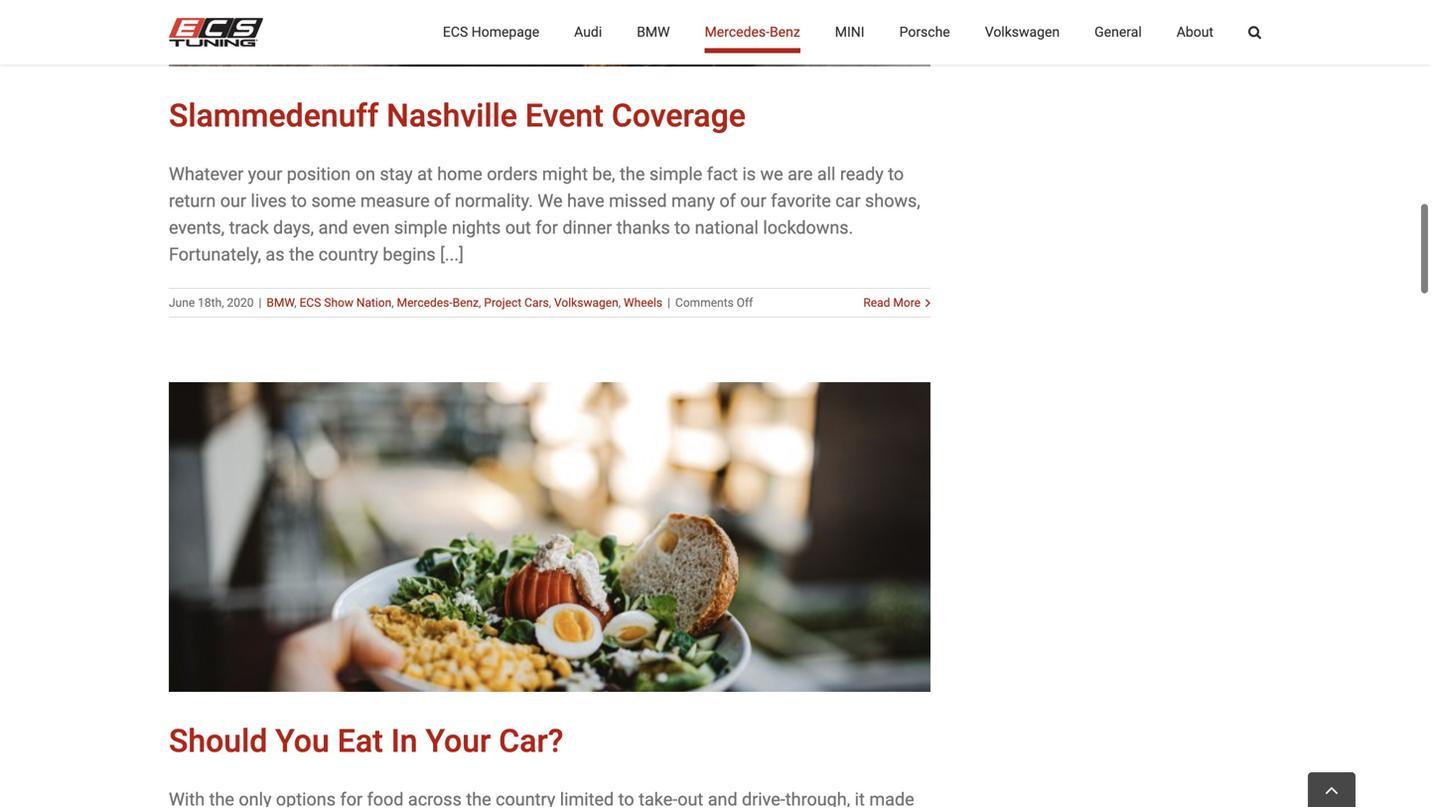 Task type: describe. For each thing, give the bounding box(es) containing it.
country
[[319, 244, 378, 265]]

mercedes-benz
[[705, 24, 800, 40]]

might
[[542, 164, 588, 185]]

2 , from the left
[[392, 296, 394, 310]]

0 horizontal spatial to
[[291, 191, 307, 212]]

porsche
[[900, 24, 950, 40]]

0 horizontal spatial the
[[289, 244, 314, 265]]

ready
[[840, 164, 884, 185]]

favorite
[[771, 191, 831, 212]]

normality.
[[455, 191, 533, 212]]

2020
[[227, 296, 254, 310]]

porsche link
[[900, 0, 950, 65]]

fortunately,
[[169, 244, 261, 265]]

nights
[[452, 218, 501, 238]]

0 horizontal spatial bmw
[[267, 296, 294, 310]]

june 18th, 2020 | bmw , ecs show nation , mercedes-benz , project cars , volkswagen , wheels | comments off
[[169, 296, 753, 310]]

should you eat in your car? image
[[169, 383, 931, 692]]

return
[[169, 191, 216, 212]]

shows,
[[865, 191, 921, 212]]

thanks
[[617, 218, 670, 238]]

read more link
[[864, 294, 921, 312]]

2 | from the left
[[668, 296, 671, 310]]

show
[[324, 296, 354, 310]]

ecs inside 'ecs homepage' link
[[443, 24, 468, 40]]

should you eat in your car? link
[[169, 723, 564, 760]]

18th,
[[198, 296, 224, 310]]

eat
[[338, 723, 383, 760]]

1 vertical spatial benz
[[453, 296, 479, 310]]

lockdowns.
[[763, 218, 854, 238]]

your
[[248, 164, 282, 185]]

slammedenuff nashville event coverage link
[[169, 97, 746, 135]]

we
[[538, 191, 563, 212]]

as
[[266, 244, 285, 265]]

wheels link
[[624, 296, 663, 310]]

read more
[[864, 296, 921, 310]]

mini link
[[835, 0, 865, 65]]

ecs homepage
[[443, 24, 540, 40]]

events,
[[169, 218, 225, 238]]

[...]
[[440, 244, 464, 265]]

position
[[287, 164, 351, 185]]

is
[[743, 164, 756, 185]]

nation
[[357, 296, 392, 310]]

home
[[437, 164, 483, 185]]

1 vertical spatial mercedes-
[[397, 296, 453, 310]]

comments
[[676, 296, 734, 310]]

fact
[[707, 164, 738, 185]]

1 vertical spatial ecs
[[300, 296, 321, 310]]

1 , from the left
[[294, 296, 297, 310]]

bmw link for ecs show nation link
[[267, 296, 294, 310]]

0 horizontal spatial volkswagen
[[554, 296, 619, 310]]

even
[[353, 218, 390, 238]]

audi
[[574, 24, 602, 40]]

off
[[737, 296, 753, 310]]

slammedenuff nashville event coverage image
[[169, 0, 931, 67]]

ecs show nation link
[[300, 296, 392, 310]]

track
[[229, 218, 269, 238]]

project cars link
[[484, 296, 549, 310]]

project
[[484, 296, 522, 310]]

about link
[[1177, 0, 1214, 65]]

whatever
[[169, 164, 244, 185]]

days,
[[273, 218, 314, 238]]

in
[[391, 723, 418, 760]]

bmw link for mini link
[[637, 0, 670, 65]]

you
[[275, 723, 330, 760]]

2 our from the left
[[741, 191, 767, 212]]

1 horizontal spatial simple
[[650, 164, 703, 185]]

0 horizontal spatial volkswagen link
[[554, 296, 619, 310]]

ecs homepage link
[[443, 0, 540, 65]]

lives
[[251, 191, 287, 212]]

car?
[[499, 723, 564, 760]]

many
[[672, 191, 715, 212]]



Task type: vqa. For each thing, say whether or not it's contained in the screenshot.
'MARCH' in Parked in Karey's garage before some repairs Friday, March 13th, was anything but an unlucky Friday for us. While the official Riverside V meet had been axed by the Governor, the car enthusiasts who had descended on Chattanooga were determined to persist with several pop- up meets on a much smaller scale. The weekend was a more [...]
no



Task type: locate. For each thing, give the bounding box(es) containing it.
bmw
[[637, 24, 670, 40], [267, 296, 294, 310]]

to up shows,
[[888, 164, 904, 185]]

mercedes-benz link left mini link
[[705, 0, 800, 65]]

slammedenuff
[[169, 97, 379, 135]]

1 vertical spatial bmw link
[[267, 296, 294, 310]]

the right as
[[289, 244, 314, 265]]

the up missed
[[620, 164, 645, 185]]

1 vertical spatial mercedes-benz link
[[397, 296, 479, 310]]

on
[[355, 164, 375, 185]]

volkswagen left the general
[[985, 24, 1060, 40]]

1 horizontal spatial mercedes-benz link
[[705, 0, 800, 65]]

|
[[259, 296, 262, 310], [668, 296, 671, 310]]

1 horizontal spatial volkswagen link
[[985, 0, 1060, 65]]

2 of from the left
[[720, 191, 736, 212]]

, left show
[[294, 296, 297, 310]]

the
[[620, 164, 645, 185], [289, 244, 314, 265]]

1 horizontal spatial volkswagen
[[985, 24, 1060, 40]]

to
[[888, 164, 904, 185], [291, 191, 307, 212], [675, 218, 691, 238]]

should you eat in your car?
[[169, 723, 564, 760]]

bmw link
[[637, 0, 670, 65], [267, 296, 294, 310]]

simple
[[650, 164, 703, 185], [394, 218, 447, 238]]

homepage
[[472, 24, 540, 40]]

0 vertical spatial volkswagen link
[[985, 0, 1060, 65]]

more
[[893, 296, 921, 310]]

to down many
[[675, 218, 691, 238]]

event
[[525, 97, 604, 135]]

and
[[319, 218, 348, 238]]

orders
[[487, 164, 538, 185]]

0 horizontal spatial mercedes-benz link
[[397, 296, 479, 310]]

national
[[695, 218, 759, 238]]

of down home
[[434, 191, 451, 212]]

1 vertical spatial to
[[291, 191, 307, 212]]

1 vertical spatial volkswagen
[[554, 296, 619, 310]]

general
[[1095, 24, 1142, 40]]

volkswagen link left 'general' link
[[985, 0, 1060, 65]]

5 , from the left
[[619, 296, 621, 310]]

, right project
[[549, 296, 551, 310]]

| right "2020"
[[259, 296, 262, 310]]

1 our from the left
[[220, 191, 246, 212]]

0 vertical spatial mercedes-benz link
[[705, 0, 800, 65]]

0 vertical spatial ecs
[[443, 24, 468, 40]]

slammedenuff nashville event coverage
[[169, 97, 746, 135]]

about
[[1177, 24, 1214, 40]]

simple up "begins"
[[394, 218, 447, 238]]

benz
[[770, 24, 800, 40], [453, 296, 479, 310]]

bmw link right audi link
[[637, 0, 670, 65]]

1 vertical spatial volkswagen link
[[554, 296, 619, 310]]

, left wheels "link"
[[619, 296, 621, 310]]

1 horizontal spatial to
[[675, 218, 691, 238]]

coverage
[[612, 97, 746, 135]]

mini
[[835, 24, 865, 40]]

0 horizontal spatial mercedes-
[[397, 296, 453, 310]]

of up the national
[[720, 191, 736, 212]]

simple up many
[[650, 164, 703, 185]]

read
[[864, 296, 891, 310]]

1 horizontal spatial ecs
[[443, 24, 468, 40]]

2 horizontal spatial to
[[888, 164, 904, 185]]

0 vertical spatial the
[[620, 164, 645, 185]]

1 | from the left
[[259, 296, 262, 310]]

be,
[[593, 164, 616, 185]]

1 horizontal spatial mercedes-
[[705, 24, 770, 40]]

0 horizontal spatial of
[[434, 191, 451, 212]]

0 vertical spatial to
[[888, 164, 904, 185]]

ecs left show
[[300, 296, 321, 310]]

volkswagen link right cars
[[554, 296, 619, 310]]

1 horizontal spatial the
[[620, 164, 645, 185]]

ecs
[[443, 24, 468, 40], [300, 296, 321, 310]]

our
[[220, 191, 246, 212], [741, 191, 767, 212]]

2 vertical spatial to
[[675, 218, 691, 238]]

1 vertical spatial the
[[289, 244, 314, 265]]

missed
[[609, 191, 667, 212]]

whatever your position on stay at home orders might be, the simple fact is we are all ready to return our lives to some measure of normality. we have missed many of our favorite car shows, events, track days, and even simple nights out for dinner thanks to national lockdowns. fortunately, as the country begins [...]
[[169, 164, 921, 265]]

1 horizontal spatial of
[[720, 191, 736, 212]]

general link
[[1095, 0, 1142, 65]]

1 horizontal spatial |
[[668, 296, 671, 310]]

bmw right audi
[[637, 24, 670, 40]]

have
[[567, 191, 605, 212]]

1 vertical spatial bmw
[[267, 296, 294, 310]]

volkswagen link
[[985, 0, 1060, 65], [554, 296, 619, 310]]

benz left "mini"
[[770, 24, 800, 40]]

bmw link right "2020"
[[267, 296, 294, 310]]

measure
[[360, 191, 430, 212]]

dinner
[[563, 218, 612, 238]]

cars
[[525, 296, 549, 310]]

we
[[761, 164, 784, 185]]

0 vertical spatial volkswagen
[[985, 24, 1060, 40]]

1 horizontal spatial bmw
[[637, 24, 670, 40]]

some
[[311, 191, 356, 212]]

are
[[788, 164, 813, 185]]

nashville
[[387, 97, 518, 135]]

begins
[[383, 244, 436, 265]]

audi link
[[574, 0, 602, 65]]

volkswagen
[[985, 24, 1060, 40], [554, 296, 619, 310]]

0 vertical spatial simple
[[650, 164, 703, 185]]

benz left project
[[453, 296, 479, 310]]

mercedes-benz link
[[705, 0, 800, 65], [397, 296, 479, 310]]

, left project
[[479, 296, 481, 310]]

0 vertical spatial mercedes-
[[705, 24, 770, 40]]

0 vertical spatial benz
[[770, 24, 800, 40]]

, down "begins"
[[392, 296, 394, 310]]

1 horizontal spatial benz
[[770, 24, 800, 40]]

wheels
[[624, 296, 663, 310]]

our up track
[[220, 191, 246, 212]]

ecs left homepage
[[443, 24, 468, 40]]

bmw right "2020"
[[267, 296, 294, 310]]

1 vertical spatial simple
[[394, 218, 447, 238]]

| right wheels "link"
[[668, 296, 671, 310]]

stay
[[380, 164, 413, 185]]

0 horizontal spatial simple
[[394, 218, 447, 238]]

should
[[169, 723, 268, 760]]

of
[[434, 191, 451, 212], [720, 191, 736, 212]]

1 of from the left
[[434, 191, 451, 212]]

0 horizontal spatial ecs
[[300, 296, 321, 310]]

0 horizontal spatial bmw link
[[267, 296, 294, 310]]

june
[[169, 296, 195, 310]]

car
[[836, 191, 861, 212]]

at
[[417, 164, 433, 185]]

4 , from the left
[[549, 296, 551, 310]]

0 horizontal spatial our
[[220, 191, 246, 212]]

for
[[536, 218, 558, 238]]

all
[[817, 164, 836, 185]]

mercedes-benz link down [...]
[[397, 296, 479, 310]]

0 vertical spatial bmw link
[[637, 0, 670, 65]]

1 horizontal spatial our
[[741, 191, 767, 212]]

1 horizontal spatial bmw link
[[637, 0, 670, 65]]

out
[[505, 218, 531, 238]]

0 horizontal spatial |
[[259, 296, 262, 310]]

to up days,
[[291, 191, 307, 212]]

mercedes-
[[705, 24, 770, 40], [397, 296, 453, 310]]

volkswagen right cars
[[554, 296, 619, 310]]

our down 'is'
[[741, 191, 767, 212]]

3 , from the left
[[479, 296, 481, 310]]

your
[[426, 723, 491, 760]]

ecs tuning logo image
[[169, 18, 263, 47]]

0 horizontal spatial benz
[[453, 296, 479, 310]]

0 vertical spatial bmw
[[637, 24, 670, 40]]



